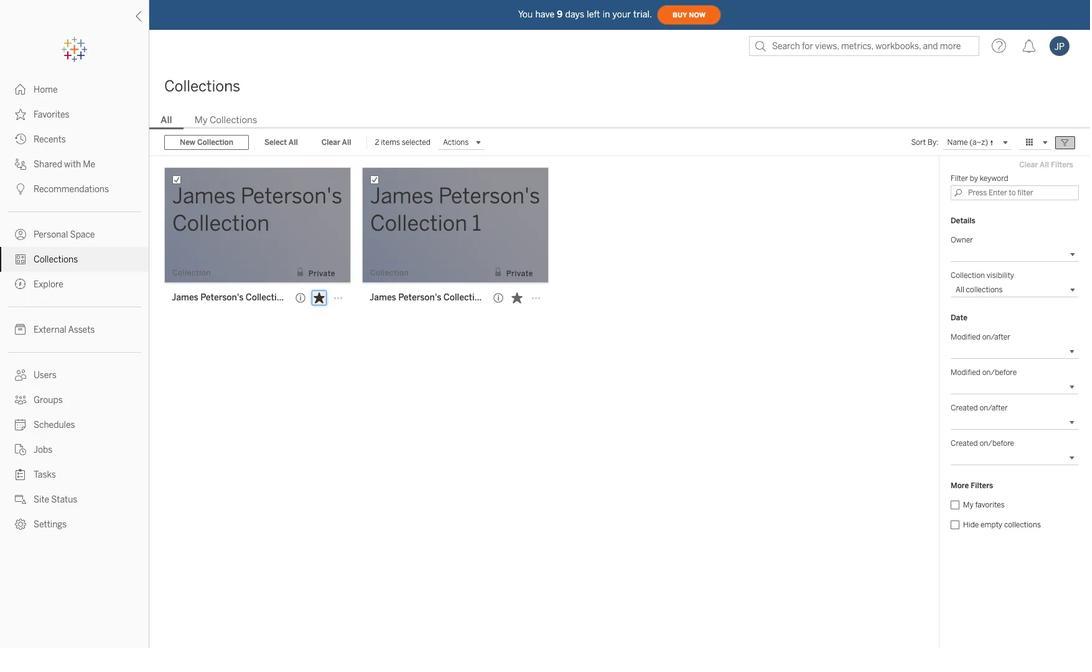 Task type: describe. For each thing, give the bounding box(es) containing it.
grid view image
[[1025, 137, 1036, 148]]

by
[[971, 174, 979, 183]]

site
[[34, 495, 49, 506]]

collections inside 'collections' link
[[34, 255, 78, 265]]

jobs link
[[0, 438, 149, 463]]

created on/before
[[951, 440, 1015, 448]]

shared
[[34, 159, 62, 170]]

filter by keyword
[[951, 174, 1009, 183]]

favorites
[[976, 501, 1005, 510]]

groups
[[34, 395, 63, 406]]

peterson's for james peterson's collection 1
[[399, 293, 442, 303]]

home
[[34, 85, 58, 95]]

new collection button
[[164, 135, 249, 150]]

recents link
[[0, 127, 149, 152]]

items
[[381, 138, 400, 147]]

recents
[[34, 134, 66, 145]]

personal space link
[[0, 222, 149, 247]]

Created on/after text field
[[951, 415, 1080, 430]]

new
[[180, 138, 196, 147]]

external
[[34, 325, 66, 336]]

modified for modified on/after
[[951, 333, 981, 342]]

your
[[613, 9, 631, 20]]

(a–z)
[[970, 138, 989, 146]]

Created on/before text field
[[951, 451, 1080, 466]]

all for clear all filters
[[1040, 161, 1050, 169]]

collections link
[[0, 247, 149, 272]]

actions
[[443, 138, 469, 147]]

personal space
[[34, 230, 95, 240]]

by text only_f5he34f image for site status
[[15, 494, 26, 506]]

site status link
[[0, 488, 149, 512]]

selected
[[402, 138, 431, 147]]

by text only_f5he34f image for collections
[[15, 254, 26, 265]]

modified on/before
[[951, 369, 1018, 377]]

2 items selected
[[375, 138, 431, 147]]

all for select all
[[289, 138, 298, 147]]

james for james peterson's collection
[[172, 293, 199, 303]]

filters inside 'button'
[[1052, 161, 1074, 169]]

james for james peterson's collection 1
[[370, 293, 396, 303]]

1 vertical spatial collections
[[1005, 521, 1042, 530]]

left
[[587, 9, 601, 20]]

collections inside the sub-spaces 'tab list'
[[210, 115, 257, 126]]

Modified on/after text field
[[951, 344, 1080, 359]]

my for my favorites
[[964, 501, 974, 510]]

tasks link
[[0, 463, 149, 488]]

modified on/after
[[951, 333, 1011, 342]]

home link
[[0, 77, 149, 102]]

explore
[[34, 280, 63, 290]]

settings
[[34, 520, 67, 530]]

by text only_f5he34f image for schedules
[[15, 420, 26, 431]]

created on/after
[[951, 404, 1009, 413]]

site status
[[34, 495, 77, 506]]

on/after for created on/after
[[980, 404, 1009, 413]]

collections main content
[[149, 62, 1091, 649]]

peterson's for james peterson's collection
[[201, 293, 244, 303]]

name
[[948, 138, 968, 146]]

new collection
[[180, 138, 233, 147]]

empty
[[981, 521, 1003, 530]]

navigation containing all
[[149, 111, 1091, 130]]

buy now button
[[658, 5, 722, 25]]

by text only_f5he34f image for recents
[[15, 134, 26, 145]]

in
[[603, 9, 611, 20]]

main navigation. press the up and down arrow keys to access links. element
[[0, 77, 149, 537]]

all collections
[[956, 286, 1003, 294]]

1
[[487, 293, 491, 303]]

Search for views, metrics, workbooks, and more text field
[[750, 36, 980, 56]]

date
[[951, 314, 968, 323]]

clear all button
[[314, 135, 360, 150]]

clear all filters button
[[1014, 158, 1080, 172]]

me
[[83, 159, 95, 170]]

hide
[[964, 521, 980, 530]]

by text only_f5he34f image for jobs
[[15, 445, 26, 456]]

trial.
[[634, 9, 653, 20]]

by text only_f5he34f image for favorites
[[15, 109, 26, 120]]

clear all filters
[[1020, 161, 1074, 169]]

shared with me
[[34, 159, 95, 170]]

0 vertical spatial collections
[[164, 77, 240, 95]]

clear for clear all
[[322, 138, 341, 147]]

all inside the sub-spaces 'tab list'
[[161, 115, 172, 126]]

all inside dropdown button
[[956, 286, 965, 294]]

select
[[265, 138, 287, 147]]

now
[[689, 11, 706, 19]]

schedules link
[[0, 413, 149, 438]]

more
[[951, 482, 970, 491]]

all for clear all
[[342, 138, 351, 147]]

settings link
[[0, 512, 149, 537]]

james peterson's collection 1
[[370, 293, 491, 303]]

jobs
[[34, 445, 52, 456]]

Modified on/before text field
[[951, 380, 1080, 395]]

created for created on/after
[[951, 404, 979, 413]]

sub-spaces tab list
[[149, 113, 1091, 130]]



Task type: locate. For each thing, give the bounding box(es) containing it.
1 by text only_f5he34f image from the top
[[15, 84, 26, 95]]

by text only_f5he34f image inside groups link
[[15, 395, 26, 406]]

by text only_f5he34f image left recommendations
[[15, 184, 26, 195]]

on/before
[[983, 369, 1018, 377], [980, 440, 1015, 448]]

by text only_f5he34f image for settings
[[15, 519, 26, 530]]

by text only_f5he34f image left explore
[[15, 279, 26, 290]]

modified
[[951, 333, 981, 342], [951, 369, 981, 377]]

by text only_f5he34f image for personal space
[[15, 229, 26, 240]]

collection visibility
[[951, 271, 1015, 280]]

by text only_f5he34f image left users
[[15, 370, 26, 381]]

on/after up modified on/after text box
[[983, 333, 1011, 342]]

days
[[566, 9, 585, 20]]

by text only_f5he34f image for groups
[[15, 395, 26, 406]]

by text only_f5he34f image inside favorites link
[[15, 109, 26, 120]]

visibility
[[987, 271, 1015, 280]]

keyword
[[980, 174, 1009, 183]]

by text only_f5he34f image for tasks
[[15, 469, 26, 481]]

by text only_f5he34f image inside recommendations link
[[15, 184, 26, 195]]

collections
[[164, 77, 240, 95], [210, 115, 257, 126], [34, 255, 78, 265]]

by text only_f5he34f image for external assets
[[15, 324, 26, 336]]

users link
[[0, 363, 149, 388]]

1 by text only_f5he34f image from the top
[[15, 159, 26, 170]]

all down collection visibility at top
[[956, 286, 965, 294]]

2 created from the top
[[951, 440, 979, 448]]

my favorites
[[964, 501, 1005, 510]]

shared with me link
[[0, 152, 149, 177]]

1 horizontal spatial my
[[964, 501, 974, 510]]

3 by text only_f5he34f image from the top
[[15, 134, 26, 145]]

by text only_f5he34f image left groups
[[15, 395, 26, 406]]

by text only_f5he34f image left external
[[15, 324, 26, 336]]

1 vertical spatial clear
[[1020, 161, 1039, 169]]

6 by text only_f5he34f image from the top
[[15, 254, 26, 265]]

1 vertical spatial my
[[964, 501, 974, 510]]

select all button
[[256, 135, 306, 150]]

1 horizontal spatial james
[[370, 293, 396, 303]]

9
[[557, 9, 563, 20]]

0 horizontal spatial my
[[195, 115, 208, 126]]

on/before for created on/before
[[980, 440, 1015, 448]]

by text only_f5he34f image
[[15, 159, 26, 170], [15, 395, 26, 406], [15, 445, 26, 456], [15, 469, 26, 481]]

by text only_f5he34f image down personal space 'link'
[[15, 254, 26, 265]]

modified for modified on/before
[[951, 369, 981, 377]]

by text only_f5he34f image for shared with me
[[15, 159, 26, 170]]

name (a–z) button
[[943, 135, 1012, 150]]

favorites
[[34, 110, 70, 120]]

clear inside button
[[322, 138, 341, 147]]

created for created on/before
[[951, 440, 979, 448]]

explore link
[[0, 272, 149, 297]]

1 modified from the top
[[951, 333, 981, 342]]

by text only_f5he34f image inside the explore link
[[15, 279, 26, 290]]

navigation panel element
[[0, 37, 149, 537]]

filter
[[951, 174, 969, 183]]

0 horizontal spatial peterson's
[[201, 293, 244, 303]]

by text only_f5he34f image left the settings
[[15, 519, 26, 530]]

0 vertical spatial clear
[[322, 138, 341, 147]]

clear all
[[322, 138, 351, 147]]

collections down collection visibility at top
[[967, 286, 1003, 294]]

collections up my collections
[[164, 77, 240, 95]]

3 by text only_f5he34f image from the top
[[15, 445, 26, 456]]

by text only_f5he34f image inside schedules link
[[15, 420, 26, 431]]

modified down date
[[951, 333, 981, 342]]

created down created on/after
[[951, 440, 979, 448]]

clear down grid view image
[[1020, 161, 1039, 169]]

4 by text only_f5he34f image from the top
[[15, 469, 26, 481]]

0 vertical spatial collections
[[967, 286, 1003, 294]]

name (a–z)
[[948, 138, 989, 146]]

by text only_f5he34f image inside the 'recents' link
[[15, 134, 26, 145]]

11 by text only_f5he34f image from the top
[[15, 494, 26, 506]]

1 vertical spatial created
[[951, 440, 979, 448]]

sort
[[912, 138, 927, 147]]

all right select
[[289, 138, 298, 147]]

by text only_f5he34f image inside shared with me link
[[15, 159, 26, 170]]

2 modified from the top
[[951, 369, 981, 377]]

james peterson's collection
[[172, 293, 287, 303]]

by text only_f5he34f image left schedules
[[15, 420, 26, 431]]

all collections button
[[951, 283, 1080, 298]]

clear inside 'button'
[[1020, 161, 1039, 169]]

james
[[172, 293, 199, 303], [370, 293, 396, 303]]

1 horizontal spatial collections
[[1005, 521, 1042, 530]]

you
[[519, 9, 533, 20]]

by text only_f5he34f image left recents
[[15, 134, 26, 145]]

by text only_f5he34f image left home
[[15, 84, 26, 95]]

external assets
[[34, 325, 95, 336]]

5 by text only_f5he34f image from the top
[[15, 229, 26, 240]]

with
[[64, 159, 81, 170]]

more filters
[[951, 482, 994, 491]]

by text only_f5he34f image for explore
[[15, 279, 26, 290]]

tasks
[[34, 470, 56, 481]]

favorites link
[[0, 102, 149, 127]]

12 by text only_f5he34f image from the top
[[15, 519, 26, 530]]

1 vertical spatial collections
[[210, 115, 257, 126]]

2 james from the left
[[370, 293, 396, 303]]

2 by text only_f5he34f image from the top
[[15, 109, 26, 120]]

1 horizontal spatial peterson's
[[399, 293, 442, 303]]

collections right the empty
[[1005, 521, 1042, 530]]

collections inside dropdown button
[[967, 286, 1003, 294]]

by text only_f5he34f image left tasks
[[15, 469, 26, 481]]

0 horizontal spatial collections
[[967, 286, 1003, 294]]

by text only_f5he34f image inside users link
[[15, 370, 26, 381]]

on/after up created on/after text box
[[980, 404, 1009, 413]]

you have 9 days left in your trial.
[[519, 9, 653, 20]]

by text only_f5he34f image inside the 'settings' 'link'
[[15, 519, 26, 530]]

1 horizontal spatial filters
[[1052, 161, 1074, 169]]

filters up my favorites
[[971, 482, 994, 491]]

0 vertical spatial modified
[[951, 333, 981, 342]]

0 vertical spatial filters
[[1052, 161, 1074, 169]]

my inside the sub-spaces 'tab list'
[[195, 115, 208, 126]]

space
[[70, 230, 95, 240]]

collections down personal
[[34, 255, 78, 265]]

users
[[34, 370, 57, 381]]

hide empty collections
[[964, 521, 1042, 530]]

1 james from the left
[[172, 293, 199, 303]]

1 vertical spatial filters
[[971, 482, 994, 491]]

10 by text only_f5he34f image from the top
[[15, 420, 26, 431]]

created up the created on/before
[[951, 404, 979, 413]]

1 vertical spatial on/before
[[980, 440, 1015, 448]]

all left 2
[[342, 138, 351, 147]]

by:
[[928, 138, 939, 147]]

created
[[951, 404, 979, 413], [951, 440, 979, 448]]

navigation
[[149, 111, 1091, 130]]

by text only_f5he34f image inside 'collections' link
[[15, 254, 26, 265]]

have
[[536, 9, 555, 20]]

by text only_f5he34f image inside "jobs" link
[[15, 445, 26, 456]]

buy
[[673, 11, 688, 19]]

0 horizontal spatial filters
[[971, 482, 994, 491]]

by text only_f5he34f image left "shared"
[[15, 159, 26, 170]]

by text only_f5he34f image inside tasks link
[[15, 469, 26, 481]]

collection
[[197, 138, 233, 147], [951, 271, 986, 280], [246, 293, 287, 303], [444, 293, 485, 303]]

buy now
[[673, 11, 706, 19]]

4 by text only_f5he34f image from the top
[[15, 184, 26, 195]]

recommendations
[[34, 184, 109, 195]]

by text only_f5he34f image left the site
[[15, 494, 26, 506]]

clear for clear all filters
[[1020, 161, 1039, 169]]

by text only_f5he34f image left jobs
[[15, 445, 26, 456]]

1 vertical spatial on/after
[[980, 404, 1009, 413]]

sort by:
[[912, 138, 939, 147]]

my down more filters
[[964, 501, 974, 510]]

on/after for modified on/after
[[983, 333, 1011, 342]]

all up the new collection button in the top left of the page
[[161, 115, 172, 126]]

1 peterson's from the left
[[201, 293, 244, 303]]

0 vertical spatial created
[[951, 404, 979, 413]]

all up 'filter by keyword' text box
[[1040, 161, 1050, 169]]

by text only_f5he34f image left favorites
[[15, 109, 26, 120]]

8 by text only_f5he34f image from the top
[[15, 324, 26, 336]]

7 by text only_f5he34f image from the top
[[15, 279, 26, 290]]

clear left 2
[[322, 138, 341, 147]]

1 created from the top
[[951, 404, 979, 413]]

my for my collections
[[195, 115, 208, 126]]

by text only_f5he34f image
[[15, 84, 26, 95], [15, 109, 26, 120], [15, 134, 26, 145], [15, 184, 26, 195], [15, 229, 26, 240], [15, 254, 26, 265], [15, 279, 26, 290], [15, 324, 26, 336], [15, 370, 26, 381], [15, 420, 26, 431], [15, 494, 26, 506], [15, 519, 26, 530]]

collections up the new collection button in the top left of the page
[[210, 115, 257, 126]]

by text only_f5he34f image inside external assets link
[[15, 324, 26, 336]]

clear
[[322, 138, 341, 147], [1020, 161, 1039, 169]]

all
[[161, 115, 172, 126], [289, 138, 298, 147], [342, 138, 351, 147], [1040, 161, 1050, 169], [956, 286, 965, 294]]

external assets link
[[0, 318, 149, 342]]

on/before for modified on/before
[[983, 369, 1018, 377]]

by text only_f5he34f image inside personal space 'link'
[[15, 229, 26, 240]]

schedules
[[34, 420, 75, 431]]

1 horizontal spatial clear
[[1020, 161, 1039, 169]]

groups link
[[0, 388, 149, 413]]

details
[[951, 217, 976, 225]]

collections
[[967, 286, 1003, 294], [1005, 521, 1042, 530]]

my collections
[[195, 115, 257, 126]]

2 vertical spatial collections
[[34, 255, 78, 265]]

0 horizontal spatial clear
[[322, 138, 341, 147]]

owner
[[951, 236, 974, 245]]

on/before up modified on/before text field
[[983, 369, 1018, 377]]

0 vertical spatial on/before
[[983, 369, 1018, 377]]

filters
[[1052, 161, 1074, 169], [971, 482, 994, 491]]

filters up 'filter by keyword' text box
[[1052, 161, 1074, 169]]

select all
[[265, 138, 298, 147]]

modified up created on/after
[[951, 369, 981, 377]]

all inside 'button'
[[1040, 161, 1050, 169]]

by text only_f5he34f image left personal
[[15, 229, 26, 240]]

personal
[[34, 230, 68, 240]]

9 by text only_f5he34f image from the top
[[15, 370, 26, 381]]

recommendations link
[[0, 177, 149, 202]]

on/after
[[983, 333, 1011, 342], [980, 404, 1009, 413]]

by text only_f5he34f image for recommendations
[[15, 184, 26, 195]]

0 vertical spatial on/after
[[983, 333, 1011, 342]]

by text only_f5he34f image for home
[[15, 84, 26, 95]]

by text only_f5he34f image for users
[[15, 370, 26, 381]]

my
[[195, 115, 208, 126], [964, 501, 974, 510]]

my up the new collection button in the top left of the page
[[195, 115, 208, 126]]

0 horizontal spatial james
[[172, 293, 199, 303]]

on/before up created on/before text box
[[980, 440, 1015, 448]]

Filter by keyword text field
[[951, 186, 1080, 200]]

by text only_f5he34f image inside site status link
[[15, 494, 26, 506]]

1 vertical spatial modified
[[951, 369, 981, 377]]

2 by text only_f5he34f image from the top
[[15, 395, 26, 406]]

0 vertical spatial my
[[195, 115, 208, 126]]

actions button
[[438, 135, 485, 150]]

2 peterson's from the left
[[399, 293, 442, 303]]

status
[[51, 495, 77, 506]]

collection inside the new collection button
[[197, 138, 233, 147]]

assets
[[68, 325, 95, 336]]

by text only_f5he34f image inside home link
[[15, 84, 26, 95]]

2
[[375, 138, 379, 147]]



Task type: vqa. For each thing, say whether or not it's contained in the screenshot.
Me
yes



